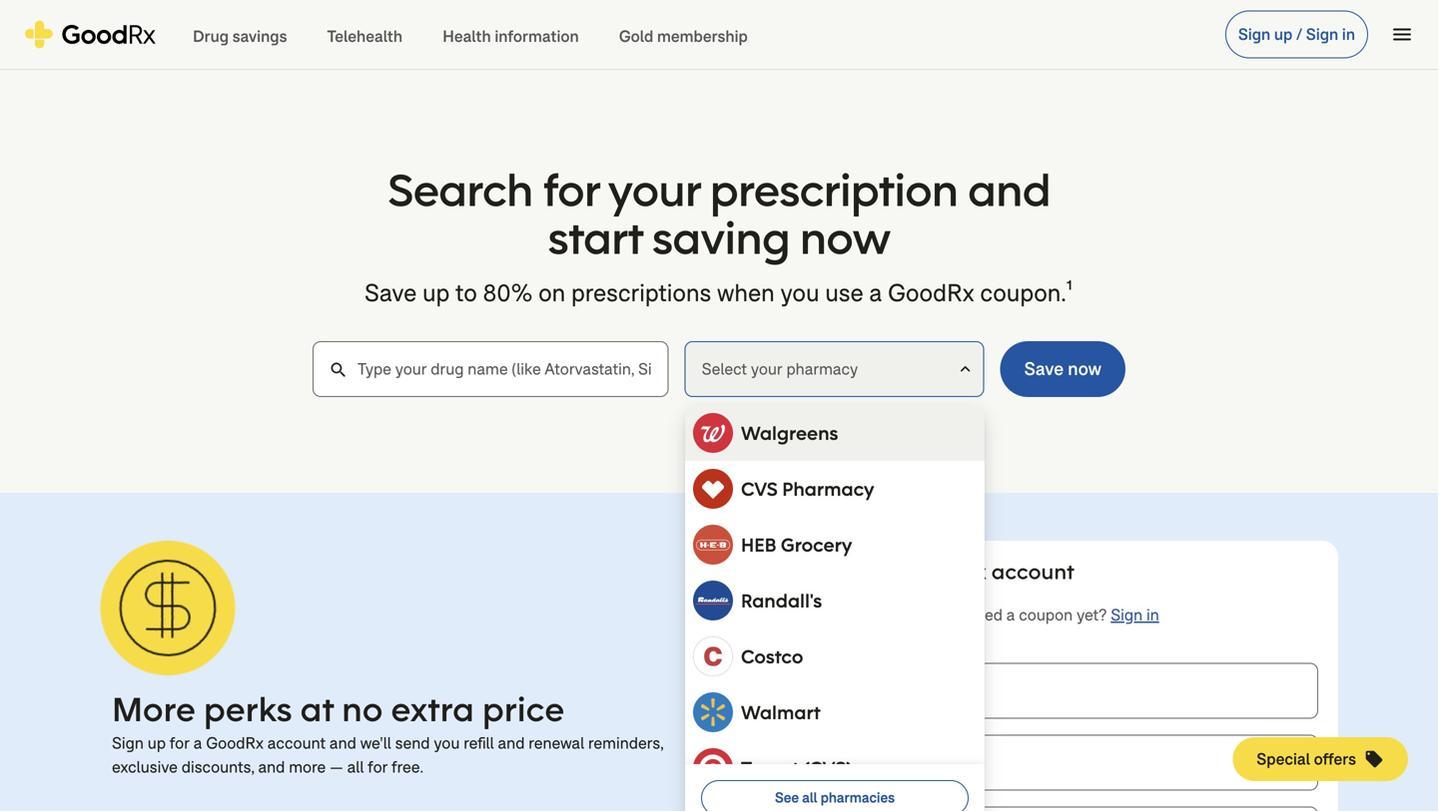 Task type: describe. For each thing, give the bounding box(es) containing it.
account inside the more perks at no extra price sign up for a goodrx account and we'll send you refill and renewal reminders, exclusive discounts, and more — all for free.
[[267, 734, 326, 755]]

up inside the more perks at no extra price sign up for a goodrx account and we'll send you refill and renewal reminders, exclusive discounts, and more — all for free.
[[148, 734, 166, 755]]

search
[[329, 361, 349, 381]]

create a free goodrx account
[[771, 558, 1075, 586]]

no
[[342, 688, 383, 732]]

target
[[741, 757, 799, 781]]

1 vertical spatial account
[[823, 605, 881, 626]]

prescriptions
[[571, 278, 711, 309]]

gold membership
[[619, 26, 748, 47]]

save now button
[[1000, 342, 1126, 398]]

all inside button
[[802, 790, 817, 808]]

Type your drug name (like Atorvastatin, Sildenafil...) text field
[[313, 342, 669, 398]]

pharmacy
[[786, 359, 858, 380]]

menu
[[1390, 22, 1414, 46]]

prescription
[[710, 161, 958, 219]]

and inside search for your prescription and start saving now
[[968, 161, 1051, 219]]

gold membership link
[[599, 0, 768, 70]]

membership
[[657, 26, 748, 47]]

up for save
[[422, 278, 450, 309]]

in inside "button"
[[1342, 24, 1355, 45]]

save up to 80% on prescriptions when you use a goodrx coupon.¹
[[365, 278, 1074, 309]]

search for your prescription and start saving now
[[388, 161, 1051, 267]]

drug
[[193, 26, 229, 47]]

heb grocery
[[741, 533, 852, 557]]

sign in link
[[1111, 604, 1159, 628]]

sign inside the more perks at no extra price sign up for a goodrx account and we'll send you refill and renewal reminders, exclusive discounts, and more — all for free.
[[112, 734, 144, 755]]

perks
[[204, 688, 292, 732]]

offers
[[1314, 750, 1356, 771]]

used
[[968, 605, 1003, 626]]

health information link
[[423, 0, 599, 70]]

randall's
[[741, 589, 822, 613]]

for inside search for your prescription and start saving now
[[543, 161, 599, 219]]

—
[[330, 758, 343, 779]]

now inside search for your prescription and start saving now
[[800, 209, 890, 267]]

see
[[775, 790, 799, 808]]

save now
[[1024, 358, 1102, 381]]

saving
[[652, 209, 790, 267]]

sign right yet?
[[1111, 605, 1143, 626]]

yet?
[[1077, 605, 1107, 626]]

sign up / sign in button
[[1225, 10, 1368, 58]]

exclusive
[[112, 758, 178, 779]]

a inside the more perks at no extra price sign up for a goodrx account and we'll send you refill and renewal reminders, exclusive discounts, and more — all for free.
[[194, 734, 202, 755]]

select your pharmacy
[[702, 359, 858, 380]]

0 vertical spatial you
[[780, 278, 819, 309]]

pharmacy
[[782, 477, 875, 501]]

savings
[[232, 26, 287, 47]]

create
[[771, 558, 839, 586]]

start
[[548, 209, 642, 267]]

reminders,
[[588, 734, 664, 755]]

send
[[395, 734, 430, 755]]

on
[[538, 278, 566, 309]]

see all pharmacies
[[775, 790, 895, 808]]

(cvs)
[[803, 757, 853, 781]]

costco
[[741, 645, 803, 669]]

see all pharmacies button
[[701, 781, 969, 812]]

goodrx for prescriptions
[[888, 278, 974, 309]]

Last name text field
[[771, 735, 1318, 791]]

0 vertical spatial account
[[992, 558, 1075, 586]]

coupon.¹
[[980, 278, 1074, 309]]

extra
[[391, 688, 474, 732]]

grocery
[[781, 533, 852, 557]]

walmart
[[741, 701, 821, 725]]



Task type: vqa. For each thing, say whether or not it's contained in the screenshot.
Price
yes



Task type: locate. For each thing, give the bounding box(es) containing it.
price
[[482, 688, 565, 732]]

goodrx up expand_less
[[888, 278, 974, 309]]

but
[[885, 605, 908, 626]]

save down coupon.¹
[[1024, 358, 1064, 381]]

you left use
[[780, 278, 819, 309]]

pharmacies
[[821, 790, 895, 808]]

sign up / sign in
[[1238, 24, 1355, 45]]

in right /
[[1342, 24, 1355, 45]]

1 vertical spatial for
[[170, 734, 190, 755]]

1 horizontal spatial account
[[823, 605, 881, 626]]

search
[[388, 161, 533, 219]]

0 vertical spatial goodrx
[[888, 278, 974, 309]]

0 vertical spatial now
[[800, 209, 890, 267]]

up left /
[[1274, 24, 1293, 45]]

0 horizontal spatial for
[[170, 734, 190, 755]]

1 vertical spatial your
[[751, 359, 783, 380]]

2 horizontal spatial up
[[1274, 24, 1293, 45]]

save inside "button"
[[1024, 358, 1064, 381]]

None search field
[[313, 342, 1126, 398]]

renewal
[[529, 734, 584, 755]]

up up exclusive
[[148, 734, 166, 755]]

all right see
[[802, 790, 817, 808]]

0 horizontal spatial your
[[608, 161, 700, 219]]

0 vertical spatial save
[[365, 278, 417, 309]]

0 vertical spatial all
[[347, 758, 364, 779]]

health
[[443, 26, 491, 47]]

expand_less
[[955, 360, 975, 380]]

sign right /
[[1306, 24, 1339, 45]]

a right use
[[869, 278, 882, 309]]

we'll
[[360, 734, 391, 755]]

goodrx
[[888, 278, 974, 309], [908, 558, 987, 586], [206, 734, 264, 755]]

now up use
[[800, 209, 890, 267]]

cvs pharmacy
[[741, 477, 875, 501]]

in right yet?
[[1147, 605, 1159, 626]]

goodrx inside the more perks at no extra price sign up for a goodrx account and we'll send you refill and renewal reminders, exclusive discounts, and more — all for free.
[[206, 734, 264, 755]]

drug savings
[[193, 26, 287, 47]]

1 horizontal spatial all
[[802, 790, 817, 808]]

up left "to"
[[422, 278, 450, 309]]

sign up exclusive
[[112, 734, 144, 755]]

in
[[1342, 24, 1355, 45], [1147, 605, 1159, 626]]

1 horizontal spatial your
[[751, 359, 783, 380]]

0 vertical spatial up
[[1274, 24, 1293, 45]]

all inside the more perks at no extra price sign up for a goodrx account and we'll send you refill and renewal reminders, exclusive discounts, and more — all for free.
[[347, 758, 364, 779]]

health information
[[443, 26, 579, 47]]

account right an
[[823, 605, 881, 626]]

goodrx yellow cross logo image
[[24, 20, 157, 48]]

you inside the more perks at no extra price sign up for a goodrx account and we'll send you refill and renewal reminders, exclusive discounts, and more — all for free.
[[434, 734, 460, 755]]

First name text field
[[771, 664, 1318, 719]]

2 vertical spatial up
[[148, 734, 166, 755]]

account up coupon
[[992, 558, 1075, 586]]

save for save now
[[1024, 358, 1064, 381]]

coupon
[[1019, 605, 1073, 626]]

save for save up to 80% on prescriptions when you use a goodrx coupon.¹
[[365, 278, 417, 309]]

gold
[[619, 26, 654, 47]]

for
[[543, 161, 599, 219], [170, 734, 190, 755], [368, 758, 388, 779]]

0 vertical spatial in
[[1342, 24, 1355, 45]]

use
[[825, 278, 864, 309]]

your
[[608, 161, 700, 219], [751, 359, 783, 380]]

save
[[365, 278, 417, 309], [1024, 358, 1064, 381]]

drug savings link
[[173, 0, 307, 70]]

1 vertical spatial save
[[1024, 358, 1064, 381]]

a right used
[[1006, 605, 1015, 626]]

all right —
[[347, 758, 364, 779]]

1 horizontal spatial you
[[780, 278, 819, 309]]

free
[[863, 558, 903, 586]]

1 horizontal spatial save
[[1024, 358, 1064, 381]]

a
[[869, 278, 882, 309], [844, 558, 858, 586], [1006, 605, 1015, 626], [194, 734, 202, 755]]

when
[[717, 278, 775, 309]]

at
[[300, 688, 334, 732]]

a up discounts,
[[194, 734, 202, 755]]

your inside search for your prescription and start saving now
[[608, 161, 700, 219]]

walgreens
[[741, 421, 838, 445]]

free.
[[392, 758, 424, 779]]

1 vertical spatial up
[[422, 278, 450, 309]]

1 horizontal spatial in
[[1342, 24, 1355, 45]]

now inside "button"
[[1068, 358, 1102, 381]]

heb
[[741, 533, 776, 557]]

0 horizontal spatial account
[[267, 734, 326, 755]]

goodrx up haven't at bottom
[[908, 558, 987, 586]]

2 vertical spatial for
[[368, 758, 388, 779]]

1 horizontal spatial now
[[1068, 358, 1102, 381]]

select
[[702, 359, 747, 380]]

telehealth
[[327, 26, 403, 47]]

sign left /
[[1238, 24, 1271, 45]]

now down coupon.¹
[[1068, 358, 1102, 381]]

dialog
[[0, 0, 1438, 812]]

to
[[456, 278, 477, 309]]

1 vertical spatial goodrx
[[908, 558, 987, 586]]

special offers local_offer
[[1257, 750, 1384, 771]]

2 horizontal spatial for
[[543, 161, 599, 219]]

cvs
[[741, 477, 778, 501]]

special
[[1257, 750, 1310, 771]]

0 vertical spatial your
[[608, 161, 700, 219]]

up
[[1274, 24, 1293, 45], [422, 278, 450, 309], [148, 734, 166, 755]]

0 horizontal spatial in
[[1147, 605, 1159, 626]]

got
[[771, 605, 797, 626]]

0 vertical spatial for
[[543, 161, 599, 219]]

target (cvs)
[[741, 757, 853, 781]]

information
[[495, 26, 579, 47]]

account up more
[[267, 734, 326, 755]]

0 horizontal spatial up
[[148, 734, 166, 755]]

haven't
[[912, 605, 964, 626]]

1 vertical spatial in
[[1147, 605, 1159, 626]]

goodrx up discounts,
[[206, 734, 264, 755]]

none search field containing save now
[[313, 342, 1126, 398]]

2 horizontal spatial account
[[992, 558, 1075, 586]]

you
[[780, 278, 819, 309], [434, 734, 460, 755]]

up for sign
[[1274, 24, 1293, 45]]

menu button
[[1380, 12, 1424, 56]]

0 horizontal spatial you
[[434, 734, 460, 755]]

save left "to"
[[365, 278, 417, 309]]

2 vertical spatial account
[[267, 734, 326, 755]]

1 horizontal spatial up
[[422, 278, 450, 309]]

and
[[968, 161, 1051, 219], [330, 734, 356, 755], [498, 734, 525, 755], [258, 758, 285, 779]]

got an account but haven't used a coupon yet? sign in
[[771, 605, 1159, 626]]

more perks at no extra price sign up for a goodrx account and we'll send you refill and renewal reminders, exclusive discounts, and more — all for free.
[[112, 688, 664, 779]]

telehealth link
[[307, 0, 423, 70]]

1 vertical spatial you
[[434, 734, 460, 755]]

refill
[[464, 734, 494, 755]]

account
[[992, 558, 1075, 586], [823, 605, 881, 626], [267, 734, 326, 755]]

more
[[289, 758, 326, 779]]

discounts,
[[181, 758, 254, 779]]

all
[[347, 758, 364, 779], [802, 790, 817, 808]]

0 horizontal spatial save
[[365, 278, 417, 309]]

/
[[1296, 24, 1302, 45]]

0 horizontal spatial all
[[347, 758, 364, 779]]

2 vertical spatial goodrx
[[206, 734, 264, 755]]

an
[[801, 605, 819, 626]]

0 horizontal spatial now
[[800, 209, 890, 267]]

up inside sign up / sign in "button"
[[1274, 24, 1293, 45]]

you left refill
[[434, 734, 460, 755]]

1 horizontal spatial for
[[368, 758, 388, 779]]

local_offer
[[1364, 750, 1384, 770]]

1 vertical spatial all
[[802, 790, 817, 808]]

a left free
[[844, 558, 858, 586]]

goodrx for price
[[206, 734, 264, 755]]

1 vertical spatial now
[[1068, 358, 1102, 381]]

sign
[[1238, 24, 1271, 45], [1306, 24, 1339, 45], [1111, 605, 1143, 626], [112, 734, 144, 755]]

80%
[[483, 278, 533, 309]]

more
[[112, 688, 196, 732]]



